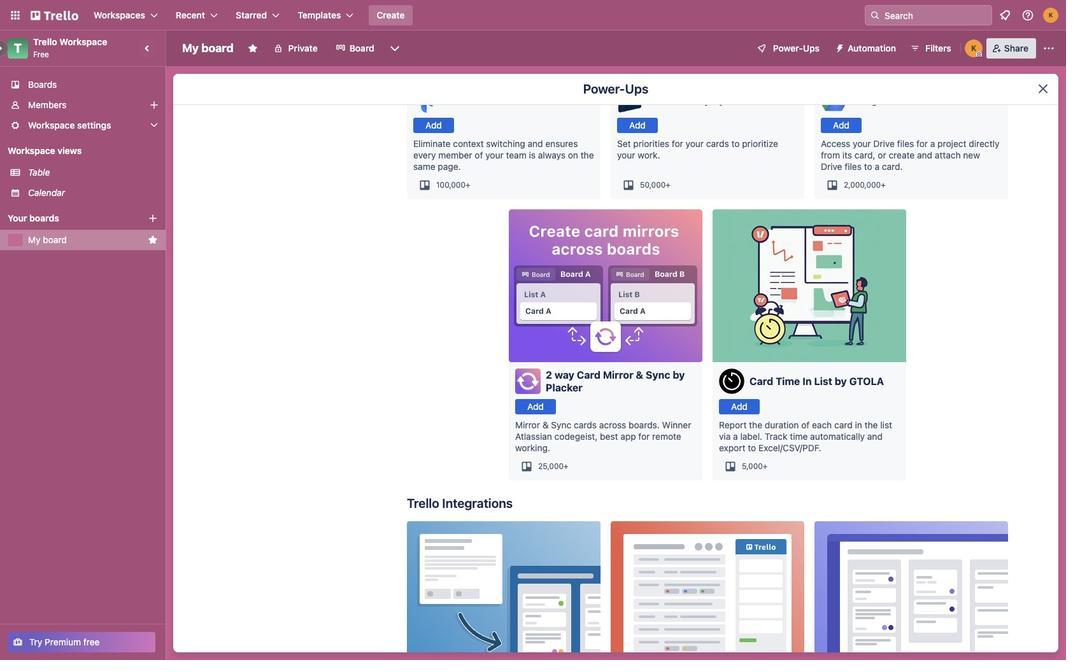 Task type: describe. For each thing, give the bounding box(es) containing it.
try premium free button
[[8, 633, 155, 653]]

add for card priority by screenful
[[630, 120, 646, 131]]

boards.
[[629, 420, 660, 431]]

gtola
[[850, 376, 884, 387]]

export
[[719, 443, 746, 454]]

google
[[852, 94, 887, 106]]

your inside eliminate context switching and ensures every member of your team is always on the same page.
[[486, 150, 504, 161]]

set priorities for your cards to prioritize your work.
[[617, 138, 779, 161]]

settings
[[77, 120, 111, 131]]

starred
[[236, 10, 267, 20]]

trello workspace link
[[33, 36, 107, 47]]

report the duration of each card in the list via a label. track time automatically and export to excel/csv/pdf.
[[719, 420, 893, 454]]

trello integrations
[[407, 496, 513, 511]]

eliminate
[[414, 138, 451, 149]]

boards
[[28, 79, 57, 90]]

workspace navigation collapse icon image
[[139, 40, 157, 57]]

cards inside mirror & sync cards across boards. winner atlassian codegeist, best app for remote working.
[[574, 420, 597, 431]]

card inside 2 way card mirror & sync by placker
[[577, 370, 601, 381]]

my board inside board name text field
[[182, 41, 234, 55]]

attach
[[935, 150, 961, 161]]

+ down excel/csv/pdf.
[[763, 462, 768, 471]]

free
[[33, 50, 49, 59]]

mirror inside 2 way card mirror & sync by placker
[[603, 370, 634, 381]]

prioritize
[[742, 138, 779, 149]]

1 horizontal spatial the
[[749, 420, 763, 431]]

list
[[815, 376, 833, 387]]

power-ups button
[[748, 38, 828, 59]]

0 horizontal spatial files
[[845, 161, 862, 172]]

t link
[[8, 38, 28, 59]]

best
[[600, 431, 618, 442]]

1 vertical spatial drive
[[874, 138, 895, 149]]

winner
[[662, 420, 692, 431]]

time
[[776, 376, 800, 387]]

starred button
[[228, 5, 288, 25]]

ups inside button
[[803, 43, 820, 54]]

for inside mirror & sync cards across boards. winner atlassian codegeist, best app for remote working.
[[639, 431, 650, 442]]

private button
[[265, 38, 325, 59]]

working.
[[515, 443, 550, 454]]

your boards with 1 items element
[[8, 211, 129, 226]]

5,000 +
[[742, 462, 768, 471]]

jira
[[444, 94, 463, 106]]

switch to… image
[[9, 9, 22, 22]]

your inside 'access your drive files for a project directly from its card, or create and attach new drive files to a card.'
[[853, 138, 871, 149]]

sync inside mirror & sync cards across boards. winner atlassian codegeist, best app for remote working.
[[551, 420, 572, 431]]

workspace views
[[8, 145, 82, 156]]

on
[[568, 150, 578, 161]]

0 horizontal spatial my board
[[28, 234, 67, 245]]

board link
[[328, 38, 382, 59]]

card,
[[855, 150, 876, 161]]

50,000 +
[[640, 180, 671, 190]]

time
[[790, 431, 808, 442]]

my inside board name text field
[[182, 41, 199, 55]]

25,000
[[538, 462, 564, 471]]

set
[[617, 138, 631, 149]]

customize views image
[[389, 42, 401, 55]]

track
[[765, 431, 788, 442]]

Board name text field
[[176, 38, 240, 59]]

2 way card mirror & sync by placker
[[546, 370, 685, 394]]

try
[[29, 637, 42, 648]]

every
[[414, 150, 436, 161]]

add button for jira
[[414, 118, 454, 133]]

2 vertical spatial drive
[[821, 161, 843, 172]]

add up atlassian
[[528, 401, 544, 412]]

board
[[350, 43, 375, 54]]

2 horizontal spatial the
[[865, 420, 878, 431]]

100,000
[[436, 180, 466, 190]]

back to home image
[[31, 5, 78, 25]]

report
[[719, 420, 747, 431]]

card priority by screenful
[[648, 94, 775, 106]]

trello for trello workspace free
[[33, 36, 57, 47]]

+ for jira
[[466, 180, 471, 190]]

power- inside button
[[773, 43, 803, 54]]

always
[[538, 150, 566, 161]]

0 horizontal spatial power-
[[583, 82, 625, 96]]

placker
[[546, 382, 583, 394]]

mirror & sync cards across boards. winner atlassian codegeist, best app for remote working.
[[515, 420, 692, 454]]

page.
[[438, 161, 461, 172]]

add for google drive
[[833, 120, 850, 131]]

0 vertical spatial kendallparks02 (kendallparks02) image
[[1044, 8, 1059, 23]]

access
[[821, 138, 851, 149]]

my board link
[[28, 234, 143, 247]]

2,000,000
[[844, 180, 881, 190]]

codegeist,
[[555, 431, 598, 442]]

workspaces button
[[86, 5, 166, 25]]

table
[[28, 167, 50, 178]]

templates
[[298, 10, 341, 20]]

label.
[[741, 431, 763, 442]]

priority
[[674, 94, 711, 106]]

google drive
[[852, 94, 915, 106]]

50,000
[[640, 180, 666, 190]]

share
[[1005, 43, 1029, 54]]

recent button
[[168, 5, 226, 25]]

switching
[[486, 138, 525, 149]]

0 vertical spatial drive
[[889, 94, 915, 106]]

same
[[414, 161, 436, 172]]

filters button
[[907, 38, 956, 59]]

this member is an admin of this board. image
[[977, 52, 982, 57]]

starred icon image
[[148, 235, 158, 245]]

to inside set priorities for your cards to prioritize your work.
[[732, 138, 740, 149]]

add button up atlassian
[[515, 399, 556, 415]]

from
[[821, 150, 840, 161]]

5,000
[[742, 462, 763, 471]]

+ down codegeist,
[[564, 462, 569, 471]]

project
[[938, 138, 967, 149]]

for inside set priorities for your cards to prioritize your work.
[[672, 138, 684, 149]]

is
[[529, 150, 536, 161]]

1 vertical spatial a
[[875, 161, 880, 172]]

create
[[377, 10, 405, 20]]

boards
[[29, 213, 59, 224]]

card
[[835, 420, 853, 431]]

create button
[[369, 5, 413, 25]]



Task type: vqa. For each thing, say whether or not it's contained in the screenshot.
workspace settings popup button
yes



Task type: locate. For each thing, give the bounding box(es) containing it.
board down boards
[[43, 234, 67, 245]]

25,000 +
[[538, 462, 569, 471]]

0 horizontal spatial &
[[543, 420, 549, 431]]

views
[[58, 145, 82, 156]]

power-ups inside power-ups button
[[773, 43, 820, 54]]

1 vertical spatial ups
[[625, 82, 649, 96]]

2 horizontal spatial card
[[750, 376, 774, 387]]

kendallparks02 (kendallparks02) image right 'filters' on the top
[[965, 40, 983, 57]]

remote
[[653, 431, 682, 442]]

for left the project
[[917, 138, 928, 149]]

2 horizontal spatial and
[[917, 150, 933, 161]]

premium
[[45, 637, 81, 648]]

1 horizontal spatial for
[[672, 138, 684, 149]]

kendallparks02 (kendallparks02) image right open information menu image on the right top of the page
[[1044, 8, 1059, 23]]

atlassian
[[515, 431, 552, 442]]

add up report
[[732, 401, 748, 412]]

add button up access
[[821, 118, 862, 133]]

1 horizontal spatial ups
[[803, 43, 820, 54]]

your
[[686, 138, 704, 149], [853, 138, 871, 149], [486, 150, 504, 161], [617, 150, 636, 161]]

workspace up "table"
[[8, 145, 55, 156]]

add board image
[[148, 213, 158, 224]]

to inside 'report the duration of each card in the list via a label. track time automatically and export to excel/csv/pdf.'
[[748, 443, 756, 454]]

2 horizontal spatial for
[[917, 138, 928, 149]]

and
[[528, 138, 543, 149], [917, 150, 933, 161], [868, 431, 883, 442]]

1 horizontal spatial files
[[898, 138, 915, 149]]

calendar link
[[28, 187, 158, 199]]

0 horizontal spatial of
[[475, 150, 483, 161]]

+ for google drive
[[881, 180, 886, 190]]

1 horizontal spatial by
[[713, 94, 725, 106]]

to down card,
[[864, 161, 873, 172]]

card for card priority by screenful
[[648, 94, 672, 106]]

my board down recent popup button
[[182, 41, 234, 55]]

workspace down members
[[28, 120, 75, 131]]

of
[[475, 150, 483, 161], [802, 420, 810, 431]]

workspace for views
[[8, 145, 55, 156]]

each
[[812, 420, 832, 431]]

1 horizontal spatial &
[[636, 370, 644, 381]]

0 horizontal spatial the
[[581, 150, 594, 161]]

mirror up across
[[603, 370, 634, 381]]

my board
[[182, 41, 234, 55], [28, 234, 67, 245]]

by up winner
[[673, 370, 685, 381]]

calendar
[[28, 187, 65, 198]]

card for card time in list by gtola
[[750, 376, 774, 387]]

and inside eliminate context switching and ensures every member of your team is always on the same page.
[[528, 138, 543, 149]]

2 vertical spatial to
[[748, 443, 756, 454]]

show menu image
[[1043, 42, 1056, 55]]

screenful
[[728, 94, 775, 106]]

across
[[599, 420, 627, 431]]

power-
[[773, 43, 803, 54], [583, 82, 625, 96]]

1 vertical spatial &
[[543, 420, 549, 431]]

& inside 2 way card mirror & sync by placker
[[636, 370, 644, 381]]

0 vertical spatial files
[[898, 138, 915, 149]]

1 vertical spatial files
[[845, 161, 862, 172]]

of inside eliminate context switching and ensures every member of your team is always on the same page.
[[475, 150, 483, 161]]

0 horizontal spatial sync
[[551, 420, 572, 431]]

and inside 'report the duration of each card in the list via a label. track time automatically and export to excel/csv/pdf.'
[[868, 431, 883, 442]]

eliminate context switching and ensures every member of your team is always on the same page.
[[414, 138, 594, 172]]

1 vertical spatial my
[[28, 234, 40, 245]]

0 vertical spatial of
[[475, 150, 483, 161]]

filters
[[926, 43, 952, 54]]

2 vertical spatial and
[[868, 431, 883, 442]]

2 vertical spatial workspace
[[8, 145, 55, 156]]

card time in list by gtola
[[750, 376, 884, 387]]

to left prioritize
[[732, 138, 740, 149]]

1 vertical spatial my board
[[28, 234, 67, 245]]

trello inside the trello workspace free
[[33, 36, 57, 47]]

your boards
[[8, 213, 59, 224]]

mirror
[[603, 370, 634, 381], [515, 420, 540, 431]]

0 vertical spatial cards
[[707, 138, 729, 149]]

cards left prioritize
[[707, 138, 729, 149]]

and down 'list'
[[868, 431, 883, 442]]

0 vertical spatial and
[[528, 138, 543, 149]]

power-ups up the set
[[583, 82, 649, 96]]

app
[[621, 431, 636, 442]]

your up card,
[[853, 138, 871, 149]]

1 vertical spatial and
[[917, 150, 933, 161]]

your right priorities
[[686, 138, 704, 149]]

1 horizontal spatial to
[[748, 443, 756, 454]]

the up 'label.' at the right bottom of page
[[749, 420, 763, 431]]

private
[[288, 43, 318, 54]]

a inside 'report the duration of each card in the list via a label. track time automatically and export to excel/csv/pdf.'
[[733, 431, 738, 442]]

+ for card priority by screenful
[[666, 180, 671, 190]]

0 vertical spatial board
[[201, 41, 234, 55]]

via
[[719, 431, 731, 442]]

the right in
[[865, 420, 878, 431]]

1 vertical spatial power-ups
[[583, 82, 649, 96]]

0 horizontal spatial mirror
[[515, 420, 540, 431]]

add button up eliminate
[[414, 118, 454, 133]]

and up the is
[[528, 138, 543, 149]]

1 vertical spatial of
[[802, 420, 810, 431]]

directly
[[969, 138, 1000, 149]]

boards link
[[0, 75, 166, 95]]

1 horizontal spatial mirror
[[603, 370, 634, 381]]

recent
[[176, 10, 205, 20]]

0 horizontal spatial a
[[733, 431, 738, 442]]

kendallparks02 (kendallparks02) image
[[1044, 8, 1059, 23], [965, 40, 983, 57]]

cards inside set priorities for your cards to prioritize your work.
[[707, 138, 729, 149]]

add button for google drive
[[821, 118, 862, 133]]

files down the its
[[845, 161, 862, 172]]

drive up or
[[874, 138, 895, 149]]

+ down card.
[[881, 180, 886, 190]]

of up "time"
[[802, 420, 810, 431]]

priorities
[[634, 138, 670, 149]]

1 horizontal spatial my
[[182, 41, 199, 55]]

add for jira
[[426, 120, 442, 131]]

add up eliminate
[[426, 120, 442, 131]]

1 horizontal spatial board
[[201, 41, 234, 55]]

board
[[201, 41, 234, 55], [43, 234, 67, 245]]

templates button
[[290, 5, 362, 25]]

list
[[881, 420, 893, 431]]

2 vertical spatial a
[[733, 431, 738, 442]]

workspace down back to home image
[[59, 36, 107, 47]]

0 vertical spatial my board
[[182, 41, 234, 55]]

workspaces
[[94, 10, 145, 20]]

0 horizontal spatial to
[[732, 138, 740, 149]]

my board down boards
[[28, 234, 67, 245]]

and right 'create'
[[917, 150, 933, 161]]

share button
[[987, 38, 1037, 59]]

t
[[14, 41, 22, 55]]

to down 'label.' at the right bottom of page
[[748, 443, 756, 454]]

0 vertical spatial a
[[931, 138, 936, 149]]

1 vertical spatial power-
[[583, 82, 625, 96]]

board left star or unstar board image
[[201, 41, 234, 55]]

and inside 'access your drive files for a project directly from its card, or create and attach new drive files to a card.'
[[917, 150, 933, 161]]

1 horizontal spatial power-
[[773, 43, 803, 54]]

table link
[[28, 166, 158, 179]]

sm image
[[830, 38, 848, 56]]

1 vertical spatial board
[[43, 234, 67, 245]]

context
[[453, 138, 484, 149]]

sync up boards. on the bottom of the page
[[646, 370, 671, 381]]

automation button
[[830, 38, 904, 59]]

1 horizontal spatial a
[[875, 161, 880, 172]]

2 horizontal spatial a
[[931, 138, 936, 149]]

power-ups left sm icon
[[773, 43, 820, 54]]

& inside mirror & sync cards across boards. winner atlassian codegeist, best app for remote working.
[[543, 420, 549, 431]]

for
[[672, 138, 684, 149], [917, 138, 928, 149], [639, 431, 650, 442]]

0 vertical spatial my
[[182, 41, 199, 55]]

1 horizontal spatial sync
[[646, 370, 671, 381]]

1 horizontal spatial my board
[[182, 41, 234, 55]]

workspace for settings
[[28, 120, 75, 131]]

for inside 'access your drive files for a project directly from its card, or create and attach new drive files to a card.'
[[917, 138, 928, 149]]

trello for trello integrations
[[407, 496, 439, 511]]

1 vertical spatial kendallparks02 (kendallparks02) image
[[965, 40, 983, 57]]

search image
[[870, 10, 881, 20]]

my down your boards
[[28, 234, 40, 245]]

add button for card priority by screenful
[[617, 118, 658, 133]]

1 vertical spatial sync
[[551, 420, 572, 431]]

Search field
[[881, 6, 992, 25]]

+ down member
[[466, 180, 471, 190]]

work.
[[638, 150, 660, 161]]

board inside text field
[[201, 41, 234, 55]]

the right on
[[581, 150, 594, 161]]

automatically
[[811, 431, 865, 442]]

of inside 'report the duration of each card in the list via a label. track time automatically and export to excel/csv/pdf.'
[[802, 420, 810, 431]]

workspace settings
[[28, 120, 111, 131]]

free
[[83, 637, 100, 648]]

integrations
[[442, 496, 513, 511]]

0 vertical spatial trello
[[33, 36, 57, 47]]

card left the priority
[[648, 94, 672, 106]]

workspace settings button
[[0, 115, 166, 136]]

0 horizontal spatial cards
[[574, 420, 597, 431]]

sync up codegeist,
[[551, 420, 572, 431]]

or
[[878, 150, 887, 161]]

drive down from
[[821, 161, 843, 172]]

power- left sm icon
[[773, 43, 803, 54]]

sync inside 2 way card mirror & sync by placker
[[646, 370, 671, 381]]

by right 'list'
[[835, 376, 847, 387]]

0 vertical spatial &
[[636, 370, 644, 381]]

my
[[182, 41, 199, 55], [28, 234, 40, 245]]

open information menu image
[[1022, 9, 1035, 22]]

trello left integrations
[[407, 496, 439, 511]]

0 horizontal spatial for
[[639, 431, 650, 442]]

2 horizontal spatial by
[[835, 376, 847, 387]]

1 vertical spatial mirror
[[515, 420, 540, 431]]

0 horizontal spatial trello
[[33, 36, 57, 47]]

0 horizontal spatial power-ups
[[583, 82, 649, 96]]

drive right google
[[889, 94, 915, 106]]

0 vertical spatial workspace
[[59, 36, 107, 47]]

0 vertical spatial ups
[[803, 43, 820, 54]]

0 horizontal spatial by
[[673, 370, 685, 381]]

power- up the set
[[583, 82, 625, 96]]

my down "recent"
[[182, 41, 199, 55]]

card left "time" on the right bottom
[[750, 376, 774, 387]]

your down the set
[[617, 150, 636, 161]]

workspace inside the trello workspace free
[[59, 36, 107, 47]]

0 vertical spatial to
[[732, 138, 740, 149]]

0 horizontal spatial kendallparks02 (kendallparks02) image
[[965, 40, 983, 57]]

card right "way"
[[577, 370, 601, 381]]

its
[[843, 150, 853, 161]]

1 horizontal spatial and
[[868, 431, 883, 442]]

0 vertical spatial power-ups
[[773, 43, 820, 54]]

in
[[803, 376, 812, 387]]

members
[[28, 99, 67, 110]]

try premium free
[[29, 637, 100, 648]]

& up atlassian
[[543, 420, 549, 431]]

add button up the set
[[617, 118, 658, 133]]

files up 'create'
[[898, 138, 915, 149]]

in
[[855, 420, 863, 431]]

0 vertical spatial sync
[[646, 370, 671, 381]]

add button
[[414, 118, 454, 133], [617, 118, 658, 133], [821, 118, 862, 133], [515, 399, 556, 415], [719, 399, 760, 415]]

mirror inside mirror & sync cards across boards. winner atlassian codegeist, best app for remote working.
[[515, 420, 540, 431]]

for right priorities
[[672, 138, 684, 149]]

1 vertical spatial to
[[864, 161, 873, 172]]

excel/csv/pdf.
[[759, 443, 822, 454]]

0 notifications image
[[998, 8, 1013, 23]]

1 horizontal spatial trello
[[407, 496, 439, 511]]

workspace inside popup button
[[28, 120, 75, 131]]

for down boards. on the bottom of the page
[[639, 431, 650, 442]]

primary element
[[0, 0, 1067, 31]]

0 horizontal spatial ups
[[625, 82, 649, 96]]

ensures
[[546, 138, 578, 149]]

0 horizontal spatial card
[[577, 370, 601, 381]]

cards up codegeist,
[[574, 420, 597, 431]]

1 horizontal spatial card
[[648, 94, 672, 106]]

0 horizontal spatial board
[[43, 234, 67, 245]]

trello workspace free
[[33, 36, 107, 59]]

the inside eliminate context switching and ensures every member of your team is always on the same page.
[[581, 150, 594, 161]]

1 horizontal spatial kendallparks02 (kendallparks02) image
[[1044, 8, 1059, 23]]

a up attach
[[931, 138, 936, 149]]

0 vertical spatial power-
[[773, 43, 803, 54]]

star or unstar board image
[[248, 43, 258, 54]]

ups
[[803, 43, 820, 54], [625, 82, 649, 96]]

to
[[732, 138, 740, 149], [864, 161, 873, 172], [748, 443, 756, 454]]

0 horizontal spatial my
[[28, 234, 40, 245]]

1 vertical spatial workspace
[[28, 120, 75, 131]]

add button up report
[[719, 399, 760, 415]]

1 vertical spatial cards
[[574, 420, 597, 431]]

access your drive files for a project directly from its card, or create and attach new drive files to a card.
[[821, 138, 1000, 172]]

1 vertical spatial trello
[[407, 496, 439, 511]]

0 horizontal spatial and
[[528, 138, 543, 149]]

card.
[[882, 161, 903, 172]]

add up the set
[[630, 120, 646, 131]]

ups up the set
[[625, 82, 649, 96]]

2 horizontal spatial to
[[864, 161, 873, 172]]

of down context
[[475, 150, 483, 161]]

to inside 'access your drive files for a project directly from its card, or create and attach new drive files to a card.'
[[864, 161, 873, 172]]

2
[[546, 370, 552, 381]]

files
[[898, 138, 915, 149], [845, 161, 862, 172]]

& up boards. on the bottom of the page
[[636, 370, 644, 381]]

workspace
[[59, 36, 107, 47], [28, 120, 75, 131], [8, 145, 55, 156]]

member
[[438, 150, 473, 161]]

by
[[713, 94, 725, 106], [673, 370, 685, 381], [835, 376, 847, 387]]

by inside 2 way card mirror & sync by placker
[[673, 370, 685, 381]]

+ down priorities
[[666, 180, 671, 190]]

your down switching
[[486, 150, 504, 161]]

add up access
[[833, 120, 850, 131]]

sync
[[646, 370, 671, 381], [551, 420, 572, 431]]

1 horizontal spatial cards
[[707, 138, 729, 149]]

members link
[[0, 95, 166, 115]]

0 vertical spatial mirror
[[603, 370, 634, 381]]

mirror up atlassian
[[515, 420, 540, 431]]

team
[[506, 150, 527, 161]]

1 horizontal spatial of
[[802, 420, 810, 431]]

trello up free
[[33, 36, 57, 47]]

ups left sm icon
[[803, 43, 820, 54]]

100,000 +
[[436, 180, 471, 190]]

a down or
[[875, 161, 880, 172]]

your
[[8, 213, 27, 224]]

1 horizontal spatial power-ups
[[773, 43, 820, 54]]

by right the priority
[[713, 94, 725, 106]]

a right via on the bottom of page
[[733, 431, 738, 442]]



